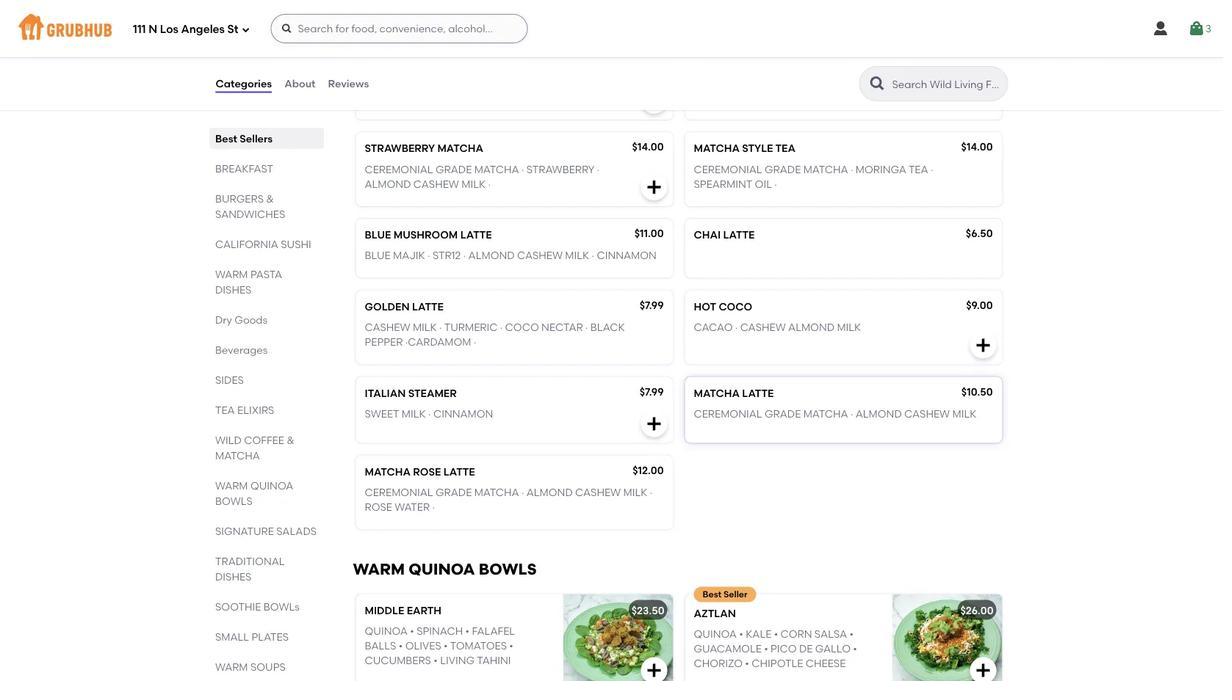 Task type: locate. For each thing, give the bounding box(es) containing it.
gallo
[[816, 643, 851, 656]]

traditional dishes tab
[[215, 554, 318, 585]]

golden latte
[[365, 301, 444, 313]]

rose down sweet milk · cinnamon
[[413, 466, 441, 478]]

milk inside ceremonial grade matcha · almond cashew milk · rose water ·
[[624, 487, 648, 499]]

dishes inside traditional dishes
[[215, 571, 251, 583]]

111 n los angeles st
[[133, 23, 238, 36]]

rose down matcha rose latte
[[365, 502, 392, 514]]

grade down matcha rose latte
[[436, 487, 472, 499]]

latte
[[460, 229, 492, 241], [723, 229, 755, 241], [412, 301, 444, 313], [742, 387, 774, 400], [444, 466, 475, 478]]

matcha
[[768, 56, 814, 68], [804, 76, 848, 89], [438, 142, 483, 155], [694, 142, 740, 155], [474, 163, 519, 176], [804, 163, 848, 176], [694, 387, 740, 400], [804, 408, 848, 421], [215, 450, 260, 462], [365, 466, 411, 478], [474, 487, 519, 499]]

small
[[215, 631, 249, 644]]

dry goods tab
[[215, 312, 318, 328]]

hot coco
[[694, 301, 753, 313]]

0 horizontal spatial cacao
[[410, 5, 449, 17]]

warm down the wild coffee & matcha
[[215, 480, 248, 492]]

bowls up falafel
[[479, 560, 537, 579]]

0 horizontal spatial &
[[266, 193, 274, 205]]

style
[[742, 142, 773, 155]]

grade for matcha latte
[[765, 408, 801, 421]]

1 vertical spatial rose
[[365, 502, 392, 514]]

coco inside "cashew milk · turmeric · coco nectar ·  black pepper ·cardamom ·"
[[505, 321, 539, 334]]

cold
[[365, 56, 395, 68], [505, 76, 536, 89]]

ceremonial inside ceremonial grade matcha · strawberry · almond cashew milk ·
[[365, 163, 433, 176]]

dishes
[[215, 284, 251, 296], [215, 571, 251, 583]]

cinnamon down $11.00
[[597, 250, 657, 262]]

bowls up signature
[[215, 495, 252, 508]]

$12.00
[[633, 464, 664, 477]]

tea inside "tab"
[[215, 404, 235, 417]]

0 horizontal spatial cold
[[365, 56, 395, 68]]

grade inside ceremonial grade matcha · almond cashew milk · rose water ·
[[436, 487, 472, 499]]

1 horizontal spatial cacao
[[694, 321, 733, 334]]

traditional down signature
[[215, 556, 284, 568]]

cold up reviews
[[365, 56, 395, 68]]

cacao
[[410, 5, 449, 17], [694, 321, 733, 334]]

ceremonial grade matcha · almond cashew milk · rose water ·
[[365, 487, 653, 514]]

water
[[425, 91, 460, 104], [395, 502, 430, 514]]

1 vertical spatial best
[[703, 590, 722, 600]]

0 vertical spatial traditional
[[694, 56, 766, 68]]

quinoa up earth
[[409, 560, 475, 579]]

quinoa inside quinoa • spinach • falafel balls • olives • tomatoes • cucumbers • living tahini
[[365, 625, 408, 638]]

0 horizontal spatial cinnamon
[[433, 408, 493, 421]]

1 horizontal spatial best
[[703, 590, 722, 600]]

cacao down the hot on the top right
[[694, 321, 733, 334]]

middle
[[365, 605, 404, 617]]

& inside the wild coffee & matcha
[[286, 434, 294, 447]]

ceremonial down traditional matcha at the top right of page
[[694, 76, 762, 89]]

grade inside ceremonial grade matcha · moringa tea · spearmint oil ·
[[765, 163, 801, 176]]

grade for matcha rose latte
[[436, 487, 472, 499]]

1 vertical spatial cacao
[[694, 321, 733, 334]]

0 vertical spatial coco
[[719, 301, 753, 313]]

Search Wild Living Foods search field
[[891, 77, 1003, 91]]

ceremonial inside ceremonial grade matcha · almond cashew milk · rose water ·
[[365, 487, 433, 499]]

2 blue from the top
[[365, 250, 391, 262]]

breakfast
[[215, 162, 273, 175]]

1 vertical spatial warm quinoa bowls
[[353, 560, 537, 579]]

burgers & sandwiches
[[215, 193, 285, 220]]

1 vertical spatial water
[[395, 502, 430, 514]]

cashew
[[414, 178, 459, 190], [517, 250, 563, 262], [365, 321, 410, 334], [740, 321, 786, 334], [905, 408, 950, 421], [575, 487, 621, 499]]

• up tahini
[[510, 640, 514, 653]]

1 vertical spatial blue
[[365, 250, 391, 262]]

ice
[[602, 0, 619, 2]]

0 vertical spatial best
[[215, 132, 237, 145]]

wild
[[215, 434, 241, 447]]

chorizo
[[694, 658, 743, 671]]

warm quinoa bowls up earth
[[353, 560, 537, 579]]

0 horizontal spatial best
[[215, 132, 237, 145]]

1 vertical spatial tea
[[909, 163, 929, 176]]

grade inside ceremonial grade matcha · strawberry · almond cashew milk ·
[[436, 163, 472, 176]]

traditional up ceremonial grade matcha
[[694, 56, 766, 68]]

water down groundworks at the top of the page
[[425, 91, 460, 104]]

tahini
[[477, 655, 511, 668]]

wild coffee & matcha tab
[[215, 433, 318, 464]]

warm quinoa bowls
[[215, 480, 293, 508], [353, 560, 537, 579]]

blue
[[365, 229, 391, 241], [365, 250, 391, 262]]

earth
[[407, 605, 442, 617]]

soothie bowls tab
[[215, 600, 318, 615]]

1 horizontal spatial brew
[[538, 76, 568, 89]]

tea
[[776, 142, 796, 155], [909, 163, 929, 176], [215, 404, 235, 417]]

quinoa up guacamole
[[694, 628, 737, 641]]

0 vertical spatial cinnamon
[[597, 250, 657, 262]]

0 vertical spatial blue
[[365, 229, 391, 241]]

rose inside ceremonial grade matcha · almond cashew milk · rose water ·
[[365, 502, 392, 514]]

latte down cacao · cashew almond milk
[[742, 387, 774, 400]]

0 vertical spatial strawberry
[[365, 142, 435, 155]]

2 dishes from the top
[[215, 571, 251, 583]]

almond inside ceremonial grade matcha · almond cashew milk · rose water ·
[[527, 487, 573, 499]]

soups
[[250, 661, 285, 674]]

best inside best sellers tab
[[215, 132, 237, 145]]

warm quinoa bowls up signature
[[215, 480, 293, 508]]

1 vertical spatial &
[[286, 434, 294, 447]]

1 vertical spatial traditional
[[215, 556, 284, 568]]

1 dishes from the top
[[215, 284, 251, 296]]

brew
[[398, 56, 428, 68], [538, 76, 568, 89]]

grade for traditional matcha
[[765, 76, 801, 89]]

organic up cream on the left top
[[365, 0, 415, 2]]

ceremonial grade matcha · almond cashew milk
[[694, 408, 977, 421]]

1 blue from the top
[[365, 229, 391, 241]]

0 vertical spatial cold
[[365, 56, 395, 68]]

sandwiches
[[215, 208, 285, 220]]

ceremonial grade matcha · strawberry · almond cashew milk ·
[[365, 163, 600, 190]]

svg image
[[281, 23, 293, 35], [241, 25, 250, 34], [646, 92, 663, 110], [646, 416, 663, 433], [646, 662, 663, 680], [975, 662, 992, 680]]

0 vertical spatial rose
[[413, 466, 441, 478]]

1 horizontal spatial &
[[286, 434, 294, 447]]

warm inside tab
[[215, 661, 248, 674]]

quinoa inside quinoa • kale • corn salsa • guacamole • pico de gallo • chorizo • chipotle cheese
[[694, 628, 737, 641]]

1 vertical spatial cold
[[505, 76, 536, 89]]

best left sellers
[[215, 132, 237, 145]]

warm down california
[[215, 268, 248, 281]]

traditional inside tab
[[215, 556, 284, 568]]

cacao inside organic espresso · almond milk · vanilla ice cream ·  cacao nibs · chocolate ganache
[[410, 5, 449, 17]]

latte up ·cardamom
[[412, 301, 444, 313]]

blue left the "mushroom"
[[365, 229, 391, 241]]

• down 'kale'
[[764, 643, 768, 656]]

& right the coffee in the bottom left of the page
[[286, 434, 294, 447]]

bowls
[[215, 495, 252, 508], [479, 560, 537, 579]]

tonic
[[430, 56, 465, 68]]

chocolate
[[482, 5, 548, 17]]

$14.00 for ceremonial grade matcha · moringa tea · spearmint oil ·
[[962, 141, 993, 153]]

0 horizontal spatial $14.00
[[632, 141, 664, 153]]

nibs
[[451, 5, 474, 17]]

0 vertical spatial cacao
[[410, 5, 449, 17]]

0 vertical spatial water
[[425, 91, 460, 104]]

california sushi
[[215, 238, 311, 251]]

steamer
[[408, 387, 457, 400]]

almond
[[477, 0, 523, 2], [365, 178, 411, 190], [469, 250, 515, 262], [789, 321, 835, 334], [856, 408, 902, 421], [527, 487, 573, 499]]

cashew inside ceremonial grade matcha · almond cashew milk · rose water ·
[[575, 487, 621, 499]]

cheese
[[806, 658, 846, 671]]

best sellers
[[215, 132, 272, 145]]

2 $14.00 from the left
[[962, 141, 993, 153]]

0 horizontal spatial rose
[[365, 502, 392, 514]]

goods
[[234, 314, 267, 326]]

1 horizontal spatial strawberry
[[527, 163, 595, 176]]

·
[[472, 0, 474, 2], [552, 0, 555, 2], [405, 5, 407, 17], [477, 5, 479, 17], [570, 76, 573, 89], [463, 91, 465, 104], [493, 91, 496, 104], [522, 163, 524, 176], [597, 163, 600, 176], [851, 163, 853, 176], [931, 163, 934, 176], [488, 178, 491, 190], [775, 178, 777, 190], [428, 250, 430, 262], [464, 250, 466, 262], [592, 250, 595, 262], [440, 321, 442, 334], [500, 321, 503, 334], [586, 321, 588, 334], [735, 321, 738, 334], [474, 336, 476, 349], [428, 408, 431, 421], [851, 408, 853, 421], [522, 487, 524, 499], [650, 487, 653, 499], [432, 502, 435, 514]]

0 horizontal spatial tea
[[215, 404, 235, 417]]

·cardamom
[[405, 336, 471, 349]]

0 vertical spatial organic
[[365, 0, 415, 2]]

• down spinach
[[444, 640, 448, 653]]

dry
[[215, 314, 232, 326]]

sparkling
[[365, 91, 423, 104]]

• down guacamole
[[745, 658, 749, 671]]

• left 'kale'
[[739, 628, 744, 641]]

$7.99 for organic groundworks cold brew · sparkling water · lime · mint
[[640, 54, 664, 67]]

ceremonial up the spearmint
[[694, 163, 762, 176]]

1 vertical spatial dishes
[[215, 571, 251, 583]]

plates
[[251, 631, 288, 644]]

1 horizontal spatial bowls
[[479, 560, 537, 579]]

&
[[266, 193, 274, 205], [286, 434, 294, 447]]

ceremonial grade matcha · moringa tea · spearmint oil ·
[[694, 163, 934, 190]]

tea up wild
[[215, 404, 235, 417]]

3 button
[[1188, 15, 1212, 42]]

moringa
[[856, 163, 907, 176]]

water inside organic groundworks cold brew · sparkling water · lime · mint
[[425, 91, 460, 104]]

1 $14.00 from the left
[[632, 141, 664, 153]]

warm quinoa bowls tab
[[215, 478, 318, 509]]

ceremonial inside ceremonial grade matcha · moringa tea · spearmint oil ·
[[694, 163, 762, 176]]

cinnamon
[[597, 250, 657, 262], [433, 408, 493, 421]]

turmeric
[[444, 321, 498, 334]]

organic inside organic espresso · almond milk · vanilla ice cream ·  cacao nibs · chocolate ganache
[[365, 0, 415, 2]]

grade down strawberry matcha
[[436, 163, 472, 176]]

1 vertical spatial cinnamon
[[433, 408, 493, 421]]

ceremonial down strawberry matcha
[[365, 163, 433, 176]]

coco right the hot on the top right
[[719, 301, 753, 313]]

best for best seller
[[703, 590, 722, 600]]

spinach
[[417, 625, 463, 638]]

ceremonial for ceremonial grade matcha · strawberry · almond cashew milk ·
[[365, 163, 433, 176]]

2 organic from the top
[[365, 76, 415, 89]]

& inside burgers & sandwiches
[[266, 193, 274, 205]]

matcha inside ceremonial grade matcha · moringa tea · spearmint oil ·
[[804, 163, 848, 176]]

organic groundworks cold brew · sparkling water · lime · mint
[[365, 76, 573, 104]]

black
[[591, 321, 625, 334]]

1 organic from the top
[[365, 0, 415, 2]]

oil
[[755, 178, 772, 190]]

1 horizontal spatial traditional
[[694, 56, 766, 68]]

latte for matcha latte
[[742, 387, 774, 400]]

cashew milk · turmeric · coco nectar ·  black pepper ·cardamom ·
[[365, 321, 625, 349]]

quinoa down wild coffee & matcha tab
[[250, 480, 293, 492]]

organic for organic groundworks cold brew · sparkling water · lime · mint
[[365, 76, 415, 89]]

cinnamon down steamer
[[433, 408, 493, 421]]

0 horizontal spatial warm quinoa bowls
[[215, 480, 293, 508]]

organic up the sparkling
[[365, 76, 415, 89]]

dishes up dry goods
[[215, 284, 251, 296]]

warm inside warm quinoa bowls
[[215, 480, 248, 492]]

0 vertical spatial bowls
[[215, 495, 252, 508]]

dishes up soothie
[[215, 571, 251, 583]]

ceremonial down matcha rose latte
[[365, 487, 433, 499]]

sellers
[[239, 132, 272, 145]]

warm for warm pasta dishes tab
[[215, 268, 248, 281]]

guacamole
[[694, 643, 762, 656]]

wild coffee & matcha
[[215, 434, 294, 462]]

$11.00
[[635, 227, 664, 240]]

0 horizontal spatial bowls
[[215, 495, 252, 508]]

1 vertical spatial strawberry
[[527, 163, 595, 176]]

tea right moringa
[[909, 163, 929, 176]]

1 vertical spatial organic
[[365, 76, 415, 89]]

latte right chai
[[723, 229, 755, 241]]

organic
[[365, 0, 415, 2], [365, 76, 415, 89]]

ceremonial for ceremonial grade matcha · moringa tea · spearmint oil ·
[[694, 163, 762, 176]]

organic inside organic groundworks cold brew · sparkling water · lime · mint
[[365, 76, 415, 89]]

cold inside organic groundworks cold brew · sparkling water · lime · mint
[[505, 76, 536, 89]]

quinoa up the balls
[[365, 625, 408, 638]]

coffee
[[244, 434, 284, 447]]

2 vertical spatial tea
[[215, 404, 235, 417]]

0 vertical spatial tea
[[776, 142, 796, 155]]

$7.99 for cashew milk · turmeric · coco nectar ·  black pepper ·cardamom ·
[[640, 299, 664, 312]]

& up sandwiches
[[266, 193, 274, 205]]

milk inside "cashew milk · turmeric · coco nectar ·  black pepper ·cardamom ·"
[[413, 321, 437, 334]]

0 horizontal spatial brew
[[398, 56, 428, 68]]

main navigation navigation
[[0, 0, 1224, 57]]

grade down traditional matcha at the top right of page
[[765, 76, 801, 89]]

water down matcha rose latte
[[395, 502, 430, 514]]

quinoa
[[250, 480, 293, 492], [409, 560, 475, 579], [365, 625, 408, 638], [694, 628, 737, 641]]

1 horizontal spatial rose
[[413, 466, 441, 478]]

0 horizontal spatial coco
[[505, 321, 539, 334]]

matcha inside ceremonial grade matcha · strawberry · almond cashew milk ·
[[474, 163, 519, 176]]

olives
[[405, 640, 441, 653]]

sushi
[[281, 238, 311, 251]]

0 vertical spatial &
[[266, 193, 274, 205]]

traditional for dishes
[[215, 556, 284, 568]]

matcha inside ceremonial grade matcha · almond cashew milk · rose water ·
[[474, 487, 519, 499]]

grade down the matcha latte
[[765, 408, 801, 421]]

best for best sellers
[[215, 132, 237, 145]]

angeles
[[181, 23, 225, 36]]

balls
[[365, 640, 396, 653]]

0 vertical spatial warm quinoa bowls
[[215, 480, 293, 508]]

blue left majik
[[365, 250, 391, 262]]

grade up oil
[[765, 163, 801, 176]]

cacao down espresso
[[410, 5, 449, 17]]

tea right style
[[776, 142, 796, 155]]

brew inside organic groundworks cold brew · sparkling water · lime · mint
[[538, 76, 568, 89]]

latte for golden latte
[[412, 301, 444, 313]]

2 horizontal spatial tea
[[909, 163, 929, 176]]

ceremonial for ceremonial grade matcha
[[694, 76, 762, 89]]

svg image inside 3 button
[[1188, 20, 1206, 37]]

quinoa • kale • corn salsa • guacamole • pico de gallo • chorizo • chipotle cheese
[[694, 628, 857, 671]]

1 horizontal spatial cold
[[505, 76, 536, 89]]

warm for "warm soups" tab
[[215, 661, 248, 674]]

ceremonial down the matcha latte
[[694, 408, 762, 421]]

0 horizontal spatial traditional
[[215, 556, 284, 568]]

warm down small
[[215, 661, 248, 674]]

falafel
[[472, 625, 515, 638]]

1 vertical spatial coco
[[505, 321, 539, 334]]

svg image
[[1152, 20, 1170, 37], [1188, 20, 1206, 37], [646, 179, 663, 196], [975, 337, 992, 355]]

1 horizontal spatial warm quinoa bowls
[[353, 560, 537, 579]]

coco left nectar
[[505, 321, 539, 334]]

best up aztlan
[[703, 590, 722, 600]]

0 vertical spatial brew
[[398, 56, 428, 68]]

latte up ceremonial grade matcha · almond cashew milk · rose water ·
[[444, 466, 475, 478]]

0 vertical spatial dishes
[[215, 284, 251, 296]]

1 horizontal spatial $14.00
[[962, 141, 993, 153]]

1 vertical spatial brew
[[538, 76, 568, 89]]

1 horizontal spatial tea
[[776, 142, 796, 155]]

cold up mint
[[505, 76, 536, 89]]

warm inside "warm pasta dishes"
[[215, 268, 248, 281]]



Task type: vqa. For each thing, say whether or not it's contained in the screenshot.


Task type: describe. For each thing, give the bounding box(es) containing it.
ganache
[[551, 5, 603, 17]]

living
[[440, 655, 475, 668]]

reviews button
[[327, 57, 370, 110]]

cucumbers
[[365, 655, 431, 668]]

st
[[227, 23, 238, 36]]

$14.00 for ceremonial grade matcha · strawberry · almond cashew milk ·
[[632, 141, 664, 153]]

bowls
[[263, 601, 299, 614]]

grade for strawberry matcha
[[436, 163, 472, 176]]

soothie
[[215, 601, 261, 614]]

categories button
[[215, 57, 273, 110]]

ceremonial for ceremonial grade matcha · almond cashew milk
[[694, 408, 762, 421]]

middle earth image
[[563, 595, 674, 682]]

salads
[[276, 525, 316, 538]]

small plates
[[215, 631, 288, 644]]

best sellers tab
[[215, 131, 318, 146]]

blue mushroom latte
[[365, 229, 492, 241]]

search icon image
[[869, 75, 887, 93]]

ceremonial grade matcha
[[694, 76, 848, 89]]

about button
[[284, 57, 316, 110]]

Search for food, convenience, alcohol... search field
[[271, 14, 528, 43]]

warm soups tab
[[215, 660, 318, 675]]

$7.99 for ceremonial grade matcha
[[969, 54, 993, 67]]

warm for warm quinoa bowls tab
[[215, 480, 248, 492]]

seller
[[724, 590, 748, 600]]

espresso
[[417, 0, 469, 2]]

organic espresso · almond milk · vanilla ice cream ·  cacao nibs · chocolate ganache
[[365, 0, 619, 17]]

hot
[[694, 301, 717, 313]]

traditional matcha
[[694, 56, 814, 68]]

tea inside ceremonial grade matcha · moringa tea · spearmint oil ·
[[909, 163, 929, 176]]

vanilla
[[557, 0, 600, 2]]

blue for blue majik · str12 · almond cashew milk · cinnamon
[[365, 250, 391, 262]]

111
[[133, 23, 146, 36]]

organic espresso · almond milk · vanilla ice cream ·  cacao nibs · chocolate ganache button
[[356, 0, 674, 33]]

italian
[[365, 387, 406, 400]]

tomatoes
[[450, 640, 507, 653]]

tea elixirs tab
[[215, 403, 318, 418]]

cashew inside "cashew milk · turmeric · coco nectar ·  black pepper ·cardamom ·"
[[365, 321, 410, 334]]

lime
[[468, 91, 491, 104]]

small plates tab
[[215, 630, 318, 645]]

• up olives at the bottom left
[[410, 625, 414, 638]]

cashew inside ceremonial grade matcha · strawberry · almond cashew milk ·
[[414, 178, 459, 190]]

• up cucumbers
[[399, 640, 403, 653]]

pasta
[[250, 268, 282, 281]]

bowls inside tab
[[215, 495, 252, 508]]

matcha style tea
[[694, 142, 796, 155]]

milk inside organic espresso · almond milk · vanilla ice cream ·  cacao nibs · chocolate ganache
[[526, 0, 550, 2]]

str12
[[433, 250, 461, 262]]

chipotle
[[752, 658, 804, 671]]

warm pasta dishes tab
[[215, 267, 318, 298]]

warm pasta dishes
[[215, 268, 282, 296]]

groundworks
[[417, 76, 503, 89]]

strawberry inside ceremonial grade matcha · strawberry · almond cashew milk ·
[[527, 163, 595, 176]]

water inside ceremonial grade matcha · almond cashew milk · rose water ·
[[395, 502, 430, 514]]

de
[[800, 643, 813, 656]]

soothie bowls
[[215, 601, 299, 614]]

california
[[215, 238, 278, 251]]

grade for matcha style tea
[[765, 163, 801, 176]]

strawberry matcha
[[365, 142, 483, 155]]

organic for organic espresso · almond milk · vanilla ice cream ·  cacao nibs · chocolate ganache
[[365, 0, 415, 2]]

latte up str12
[[460, 229, 492, 241]]

$7.99 for sweet milk · cinnamon
[[640, 386, 664, 398]]

dishes inside "warm pasta dishes"
[[215, 284, 251, 296]]

• down olives at the bottom left
[[434, 655, 438, 668]]

pico
[[771, 643, 797, 656]]

about
[[285, 77, 316, 90]]

$6.50
[[966, 227, 993, 240]]

dry goods
[[215, 314, 267, 326]]

sweet
[[365, 408, 399, 421]]

sweet milk · cinnamon
[[365, 408, 493, 421]]

1 vertical spatial bowls
[[479, 560, 537, 579]]

warm soups
[[215, 661, 285, 674]]

tea elixirs
[[215, 404, 274, 417]]

almond inside ceremonial grade matcha · strawberry · almond cashew milk ·
[[365, 178, 411, 190]]

• right gallo
[[853, 643, 857, 656]]

$23.50
[[632, 605, 665, 617]]

n
[[149, 23, 157, 36]]

sides tab
[[215, 373, 318, 388]]

blue for blue mushroom latte
[[365, 229, 391, 241]]

kale
[[746, 628, 772, 641]]

milk inside ceremonial grade matcha · strawberry · almond cashew milk ·
[[462, 178, 486, 190]]

cream
[[365, 5, 402, 17]]

majik
[[393, 250, 425, 262]]

quinoa inside tab
[[250, 480, 293, 492]]

1 horizontal spatial cinnamon
[[597, 250, 657, 262]]

los
[[160, 23, 178, 36]]

nectar
[[542, 321, 583, 334]]

sides
[[215, 374, 244, 387]]

mushroom
[[394, 229, 458, 241]]

california sushi tab
[[215, 237, 318, 252]]

cacao · cashew almond milk
[[694, 321, 861, 334]]

0 horizontal spatial strawberry
[[365, 142, 435, 155]]

traditional for matcha
[[694, 56, 766, 68]]

almond inside organic espresso · almond milk · vanilla ice cream ·  cacao nibs · chocolate ganache
[[477, 0, 523, 2]]

burgers & sandwiches tab
[[215, 191, 318, 222]]

corn
[[781, 628, 812, 641]]

blue majik · str12 · almond cashew milk · cinnamon
[[365, 250, 657, 262]]

salsa
[[815, 628, 847, 641]]

warm quinoa bowls inside tab
[[215, 480, 293, 508]]

spearmint
[[694, 178, 753, 190]]

3
[[1206, 22, 1212, 35]]

1 horizontal spatial coco
[[719, 301, 753, 313]]

matcha rose latte
[[365, 466, 475, 478]]

matcha latte
[[694, 387, 774, 400]]

matcha inside the wild coffee & matcha
[[215, 450, 260, 462]]

warm up middle
[[353, 560, 405, 579]]

• up tomatoes
[[466, 625, 470, 638]]

$26.00
[[961, 605, 994, 617]]

signature salads tab
[[215, 524, 318, 539]]

ceremonial for ceremonial grade matcha · almond cashew milk · rose water ·
[[365, 487, 433, 499]]

burgers
[[215, 193, 263, 205]]

beverages tab
[[215, 342, 318, 358]]

elixirs
[[237, 404, 274, 417]]

• right salsa
[[850, 628, 854, 641]]

italian steamer
[[365, 387, 457, 400]]

latte for chai latte
[[723, 229, 755, 241]]

chai latte
[[694, 229, 755, 241]]

breakfast tab
[[215, 161, 318, 176]]

pepper
[[365, 336, 403, 349]]

aztlan image
[[892, 595, 1003, 682]]

$10.50
[[962, 386, 993, 398]]

aztlan
[[694, 608, 736, 620]]

middle earth
[[365, 605, 442, 617]]

• up pico
[[774, 628, 778, 641]]

golden
[[365, 301, 410, 313]]



